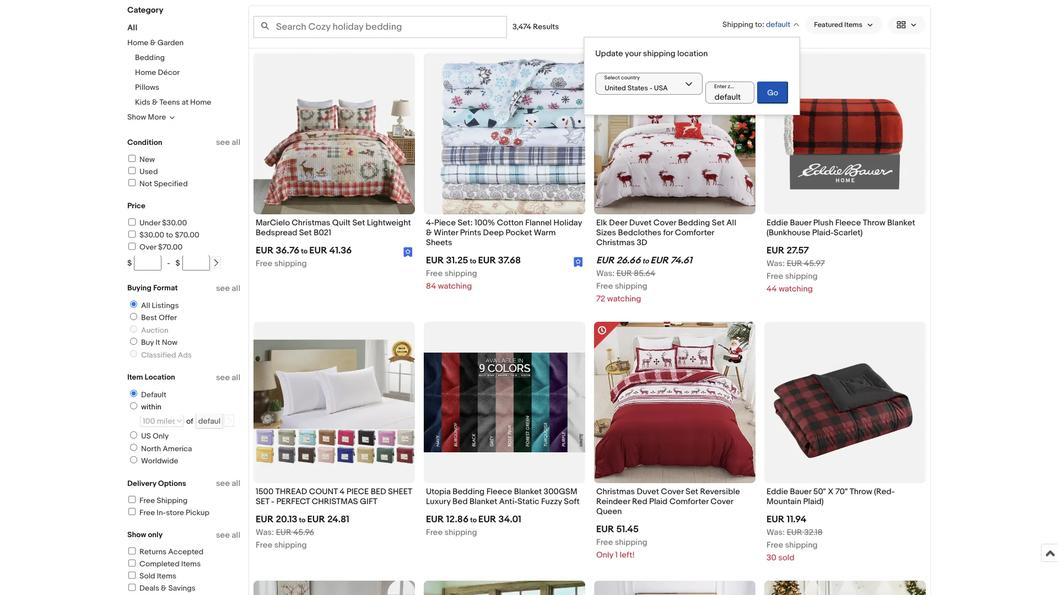 Task type: locate. For each thing, give the bounding box(es) containing it.
all for all
[[127, 23, 137, 33]]

1 vertical spatial duvet
[[637, 487, 659, 497]]

soft
[[564, 497, 580, 507]]

$ down over $70.00 option
[[127, 258, 132, 268]]

1 see from the top
[[216, 137, 230, 147]]

1 vertical spatial all
[[726, 218, 736, 228]]

eddie up mountain
[[767, 487, 788, 497]]

0 vertical spatial all
[[127, 23, 137, 33]]

new
[[139, 155, 155, 164]]

[object undefined] image
[[574, 257, 583, 267], [574, 257, 583, 267]]

1 horizontal spatial watching
[[607, 294, 641, 304]]

All Listings radio
[[130, 301, 137, 308]]

classified ads
[[141, 350, 192, 360]]

0 vertical spatial home
[[127, 38, 148, 48]]

2 $ from the left
[[176, 258, 180, 268]]

america
[[163, 444, 192, 454]]

sold
[[139, 572, 155, 581]]

christmas up reindeer
[[596, 487, 635, 497]]

0 horizontal spatial watching
[[438, 281, 472, 291]]

comforter inside elk deer duvet cover bedding set all sizes bedclothes for comforter christmas 3d
[[675, 228, 714, 238]]

default
[[141, 390, 166, 400]]

left!
[[620, 550, 635, 560]]

free up "72" at the right of page
[[596, 281, 613, 291]]

2 see all from the top
[[216, 283, 240, 293]]

eur left 34.01
[[478, 514, 496, 525]]

eur down set
[[256, 514, 274, 525]]

all
[[232, 137, 240, 147], [232, 283, 240, 293], [232, 373, 240, 382], [232, 479, 240, 489], [232, 530, 240, 540]]

bauer for 11.94
[[790, 487, 811, 497]]

free inside eur 20.13 to eur 24.81 was: eur 45.96 free shipping
[[256, 540, 272, 550]]

30
[[767, 553, 776, 563]]

51.45
[[616, 524, 639, 535]]

items down accepted
[[181, 560, 201, 569]]

0 vertical spatial bauer
[[790, 218, 811, 228]]

watching right 44
[[779, 284, 813, 294]]

christmas duvet cover set reversible reindeer red plaid comforter cover queen link
[[596, 487, 753, 519]]

luxury
[[426, 497, 451, 507]]

3 see from the top
[[216, 373, 230, 382]]

1 show from the top
[[127, 113, 146, 122]]

see for free shipping
[[216, 479, 230, 489]]

0 horizontal spatial bedding
[[135, 53, 165, 63]]

utopia bedding fleece blanket 300gsm luxury bed blanket anti-static fuzzy soft image
[[424, 353, 585, 453]]

free up the 84
[[426, 268, 443, 278]]

0 vertical spatial bedding
[[135, 53, 165, 63]]

2 vertical spatial all
[[141, 301, 150, 310]]

plaid-
[[812, 228, 834, 238]]

0 horizontal spatial items
[[157, 572, 176, 581]]

free up 44
[[767, 271, 783, 281]]

0 horizontal spatial $
[[127, 258, 132, 268]]

5 see all from the top
[[216, 530, 240, 540]]

Not Specified checkbox
[[128, 179, 136, 186]]

only up north america link
[[153, 432, 169, 441]]

1 horizontal spatial items
[[181, 560, 201, 569]]

shipping
[[157, 496, 188, 505]]

eddie bauer 50" x 70" throw (red- mountain plaid) link
[[767, 487, 924, 509]]

5 all from the top
[[232, 530, 240, 540]]

1 horizontal spatial all
[[141, 301, 150, 310]]

ads
[[178, 350, 192, 360]]

shipping down 85.64
[[615, 281, 647, 291]]

at
[[182, 98, 188, 107]]

only
[[153, 432, 169, 441], [596, 550, 613, 560]]

eur down b021
[[309, 245, 327, 256]]

1 see all button from the top
[[216, 137, 240, 147]]

free inside eur 51.45 free shipping only 1 left!
[[596, 537, 613, 547]]

set inside elk deer duvet cover bedding set all sizes bedclothes for comforter christmas 3d
[[712, 218, 725, 228]]

1 horizontal spatial -
[[271, 497, 274, 507]]

5 see all button from the top
[[216, 530, 240, 540]]

cotton
[[497, 218, 523, 228]]

home right at
[[190, 98, 211, 107]]

to inside eur 12.86 to eur 34.01 free shipping
[[470, 516, 477, 524]]

bauer
[[790, 218, 811, 228], [790, 487, 811, 497]]

Classified Ads radio
[[130, 350, 137, 357]]

eddie inside eddie bauer 50" x 70" throw (red- mountain plaid)
[[767, 487, 788, 497]]

was: up "72" at the right of page
[[596, 268, 615, 278]]

comforter
[[675, 228, 714, 238], [669, 497, 709, 507]]

all for free shipping
[[232, 479, 240, 489]]

auction link
[[126, 325, 171, 335]]

sold items link
[[127, 572, 176, 581]]

watching right the 84
[[438, 281, 472, 291]]

3,474
[[512, 22, 531, 32]]

2 bauer from the top
[[790, 487, 811, 497]]

to inside eur 31.25 to eur 37.68
[[470, 257, 476, 265]]

Free In-store Pickup checkbox
[[128, 508, 136, 515]]

was: inside eur 20.13 to eur 24.81 was: eur 45.96 free shipping
[[256, 527, 274, 537]]

christmas
[[312, 497, 358, 507]]

bauer up plaid)
[[790, 487, 811, 497]]

format
[[153, 284, 178, 293]]

& down the 4-
[[426, 228, 432, 238]]

0 vertical spatial christmas
[[292, 218, 330, 228]]

see all button for free shipping
[[216, 479, 240, 489]]

free down the bedspread
[[256, 258, 272, 268]]

0 vertical spatial items
[[181, 560, 201, 569]]

$30.00 up $30.00 to $70.00 on the top
[[162, 218, 187, 228]]

2 horizontal spatial blanket
[[887, 218, 915, 228]]

free down luxury
[[426, 527, 443, 537]]

shipping inside eur 26.66 to eur 74.61 was: eur 85.64 free shipping 72 watching
[[615, 281, 647, 291]]

1 see all from the top
[[216, 137, 240, 147]]

45.96
[[293, 527, 314, 537]]

eddie bauer plush fleece throw blanket (bunkhouse plaid-scarlet) image
[[764, 58, 926, 209]]

deals & savings
[[139, 584, 195, 593]]

4 see from the top
[[216, 479, 230, 489]]

1 vertical spatial home
[[135, 68, 156, 77]]

0 vertical spatial eddie
[[767, 218, 788, 228]]

1500 thread count 4 piece bed sheet set - perfect christmas gift image
[[253, 340, 415, 466]]

eur down 20.13
[[276, 527, 291, 537]]

1 vertical spatial eddie
[[767, 487, 788, 497]]

0 vertical spatial -
[[167, 258, 170, 268]]

teens
[[159, 98, 180, 107]]

see for returns accepted
[[216, 530, 230, 540]]

bedding up bed
[[453, 487, 485, 497]]

all listings
[[141, 301, 179, 310]]

$30.00 down under
[[139, 231, 164, 240]]

see all for returns accepted
[[216, 530, 240, 540]]

see all button for returns accepted
[[216, 530, 240, 540]]

us only link
[[126, 431, 171, 441]]

eur left 37.68
[[478, 255, 496, 266]]

blanket
[[887, 218, 915, 228], [514, 487, 542, 497], [470, 497, 497, 507]]

perfect
[[276, 497, 310, 507]]

to for 12.86
[[470, 516, 477, 524]]

1 horizontal spatial $
[[176, 258, 180, 268]]

shipping inside eur 20.13 to eur 24.81 was: eur 45.96 free shipping
[[274, 540, 307, 550]]

3 see all button from the top
[[216, 373, 240, 382]]

bauer inside eddie bauer 50" x 70" throw (red- mountain plaid)
[[790, 487, 811, 497]]

to inside the eur 36.76 to eur 41.36
[[301, 247, 308, 255]]

bedding down the home & garden link
[[135, 53, 165, 63]]

Auction radio
[[130, 325, 137, 333]]

& down sold items
[[161, 584, 167, 593]]

shipping down "31.25" at the left
[[445, 268, 477, 278]]

best offer
[[141, 313, 177, 323]]

duvet up red
[[637, 487, 659, 497]]

show more
[[127, 113, 166, 122]]

$ left maximum value text field
[[176, 258, 180, 268]]

4 see all button from the top
[[216, 479, 240, 489]]

free up 30
[[767, 540, 783, 550]]

2 all from the top
[[232, 283, 240, 293]]

3 see all from the top
[[216, 373, 240, 382]]

45.97
[[804, 258, 825, 268]]

1 vertical spatial comforter
[[669, 497, 709, 507]]

eddie up (bunkhouse
[[767, 218, 788, 228]]

see all button for default
[[216, 373, 240, 382]]

bedding inside the utopia bedding fleece blanket 300gsm luxury bed blanket anti-static fuzzy soft
[[453, 487, 485, 497]]

free down set
[[256, 540, 272, 550]]

default link
[[126, 390, 168, 400]]

shipping down 36.76
[[274, 258, 307, 268]]

fleece up scarlet)
[[835, 218, 861, 228]]

shipping down "32.18"
[[785, 540, 818, 550]]

2 vertical spatial bedding
[[453, 487, 485, 497]]

all
[[127, 23, 137, 33], [726, 218, 736, 228], [141, 301, 150, 310]]

returns
[[139, 547, 167, 557]]

5 see from the top
[[216, 530, 230, 540]]

1 vertical spatial bedding
[[678, 218, 710, 228]]

shipping inside eur 12.86 to eur 34.01 free shipping
[[445, 527, 477, 537]]

US Only radio
[[130, 431, 137, 439]]

see for all listings
[[216, 283, 230, 293]]

marcielo
[[256, 218, 290, 228]]

fleece inside the utopia bedding fleece blanket 300gsm luxury bed blanket anti-static fuzzy soft
[[486, 487, 512, 497]]

used link
[[127, 167, 158, 176]]

1 vertical spatial $30.00
[[139, 231, 164, 240]]

comforter right plaid
[[669, 497, 709, 507]]

0 vertical spatial duvet
[[629, 218, 652, 228]]

2 eddie from the top
[[767, 487, 788, 497]]

auction
[[141, 326, 168, 335]]

see all for new
[[216, 137, 240, 147]]

was: up 44
[[767, 258, 785, 268]]

0 vertical spatial throw
[[863, 218, 885, 228]]

Maximum Value text field
[[182, 255, 210, 271]]

location
[[145, 373, 175, 382]]

us only
[[141, 432, 169, 441]]

1 vertical spatial only
[[596, 550, 613, 560]]

christmas down sizes in the right of the page
[[596, 238, 635, 248]]

piece
[[347, 487, 369, 497]]

was: up 30
[[767, 527, 785, 537]]

sold items
[[139, 572, 176, 581]]

to up 85.64
[[642, 257, 649, 265]]

None text field
[[595, 73, 702, 95], [705, 82, 754, 104], [595, 73, 702, 95], [705, 82, 754, 104]]

now
[[162, 338, 177, 347]]

50"
[[813, 487, 826, 497]]

see
[[216, 137, 230, 147], [216, 283, 230, 293], [216, 373, 230, 382], [216, 479, 230, 489], [216, 530, 230, 540]]

reindeer
[[596, 497, 630, 507]]

throw right plush
[[863, 218, 885, 228]]

3 all from the top
[[232, 373, 240, 382]]

eur down 27.57
[[787, 258, 802, 268]]

shipping right your
[[643, 48, 675, 58]]

marcielo christmas quilt set lightweight bedspread set b021
[[256, 218, 411, 238]]

was: down set
[[256, 527, 274, 537]]

Best Offer radio
[[130, 313, 137, 320]]

bed
[[371, 487, 386, 497]]

all for returns accepted
[[232, 530, 240, 540]]

bauer up (bunkhouse
[[790, 218, 811, 228]]

christmas up b021
[[292, 218, 330, 228]]

free shipping link
[[127, 496, 188, 505]]

1 vertical spatial items
[[157, 572, 176, 581]]

christmas inside christmas duvet cover set reversible reindeer red plaid comforter cover queen
[[596, 487, 635, 497]]

to for 36.76
[[301, 247, 308, 255]]

eur 36.76 to eur 41.36
[[256, 245, 352, 256]]

1 vertical spatial bauer
[[790, 487, 811, 497]]

bedding up "74.61"
[[678, 218, 710, 228]]

utopia bedding fleece blanket 300gsm luxury bed blanket anti-static fuzzy soft
[[426, 487, 580, 507]]

shipping up left!
[[615, 537, 647, 547]]

- down over $70.00
[[167, 258, 170, 268]]

savings
[[168, 584, 195, 593]]

quilt
[[332, 218, 350, 228]]

show up returns accepted option
[[127, 530, 146, 540]]

to right 36.76
[[301, 247, 308, 255]]

1 vertical spatial christmas
[[596, 238, 635, 248]]

submit price range image
[[212, 259, 220, 267]]

$70.00 down $30.00 to $70.00 on the top
[[158, 243, 182, 252]]

bedding inside elk deer duvet cover bedding set all sizes bedclothes for comforter christmas 3d
[[678, 218, 710, 228]]

0 horizontal spatial fleece
[[486, 487, 512, 497]]

4 see all from the top
[[216, 479, 240, 489]]

free inside eur 11.94 was: eur 32.18 free shipping 30 sold
[[767, 540, 783, 550]]

1 $ from the left
[[127, 258, 132, 268]]

0 horizontal spatial all
[[127, 23, 137, 33]]

red
[[632, 497, 647, 507]]

- right set
[[271, 497, 274, 507]]

only inside eur 51.45 free shipping only 1 left!
[[596, 550, 613, 560]]

0 vertical spatial only
[[153, 432, 169, 441]]

eddie for 27.57
[[767, 218, 788, 228]]

best offer link
[[126, 313, 179, 323]]

sheets
[[426, 238, 452, 248]]

2 horizontal spatial bedding
[[678, 218, 710, 228]]

fleece up anti-
[[486, 487, 512, 497]]

comforter inside christmas duvet cover set reversible reindeer red plaid comforter cover queen
[[669, 497, 709, 507]]

queen
[[596, 507, 622, 517]]

4 all from the top
[[232, 479, 240, 489]]

duvet up bedclothes at right top
[[629, 218, 652, 228]]

to right "31.25" at the left
[[470, 257, 476, 265]]

$30.00 to $70.00
[[139, 231, 199, 240]]

pillows link
[[135, 83, 159, 92]]

2 show from the top
[[127, 530, 146, 540]]

all inside all listings link
[[141, 301, 150, 310]]

(bunkhouse
[[767, 228, 810, 238]]

shipping down 45.96
[[274, 540, 307, 550]]

1 horizontal spatial only
[[596, 550, 613, 560]]

26.66
[[616, 255, 641, 266]]

1 eddie from the top
[[767, 218, 788, 228]]

1 vertical spatial show
[[127, 530, 146, 540]]

shipping inside eur 51.45 free shipping only 1 left!
[[615, 537, 647, 547]]

go image
[[225, 417, 233, 425]]

free left 'in-'
[[139, 508, 155, 517]]

to for 26.66
[[642, 257, 649, 265]]

Deals & Savings checkbox
[[128, 584, 136, 591]]

was: inside eur 26.66 to eur 74.61 was: eur 85.64 free shipping 72 watching
[[596, 268, 615, 278]]

bauer inside eddie bauer plush fleece throw blanket (bunkhouse plaid-scarlet)
[[790, 218, 811, 228]]

free down queen in the bottom of the page
[[596, 537, 613, 547]]

blanket inside eddie bauer plush fleece throw blanket (bunkhouse plaid-scarlet)
[[887, 218, 915, 228]]

throw right 70"
[[850, 487, 872, 497]]

show down kids
[[127, 113, 146, 122]]

only left '1' at the bottom right
[[596, 550, 613, 560]]

0 vertical spatial fleece
[[835, 218, 861, 228]]

to inside eur 20.13 to eur 24.81 was: eur 45.96 free shipping
[[299, 516, 306, 524]]

bauer for 27.57
[[790, 218, 811, 228]]

eddie bauer - port gamble - 100% cotton  duvet and sham set image
[[424, 581, 585, 595]]

1 vertical spatial throw
[[850, 487, 872, 497]]

1 bauer from the top
[[790, 218, 811, 228]]

1 all from the top
[[232, 137, 240, 147]]

default text field
[[195, 414, 223, 429]]

utopia bedding fleece blanket 300gsm luxury bed blanket anti-static fuzzy soft link
[[426, 487, 583, 509]]

$30.00
[[162, 218, 187, 228], [139, 231, 164, 240]]

20.13
[[276, 514, 297, 525]]

to down under $30.00
[[166, 231, 173, 240]]

1 horizontal spatial bedding
[[453, 487, 485, 497]]

show more button
[[127, 113, 175, 122]]

1 horizontal spatial fleece
[[835, 218, 861, 228]]

Completed Items checkbox
[[128, 560, 136, 567]]

36.76
[[276, 245, 299, 256]]

throw
[[863, 218, 885, 228], [850, 487, 872, 497]]

items for sold items
[[157, 572, 176, 581]]

[object undefined] image
[[403, 247, 413, 257], [403, 247, 413, 257]]

1 horizontal spatial blanket
[[514, 487, 542, 497]]

all inside elk deer duvet cover bedding set all sizes bedclothes for comforter christmas 3d
[[726, 218, 736, 228]]

cover up for
[[653, 218, 676, 228]]

christmas inside elk deer duvet cover bedding set all sizes bedclothes for comforter christmas 3d
[[596, 238, 635, 248]]

over $70.00
[[139, 243, 182, 252]]

2 vertical spatial home
[[190, 98, 211, 107]]

Returns Accepted checkbox
[[128, 547, 136, 555]]

watching right "72" at the right of page
[[607, 294, 641, 304]]

eddie inside eddie bauer plush fleece throw blanket (bunkhouse plaid-scarlet)
[[767, 218, 788, 228]]

$
[[127, 258, 132, 268], [176, 258, 180, 268]]

under $30.00 link
[[127, 218, 187, 228]]

2 horizontal spatial all
[[726, 218, 736, 228]]

3 piece christmas quilt set rustic lodge cabin bedspread quilt set b022 image
[[253, 581, 415, 595]]

$70.00 down under $30.00
[[175, 231, 199, 240]]

85.64
[[634, 268, 655, 278]]

free in-store pickup
[[139, 508, 209, 517]]

2 see from the top
[[216, 283, 230, 293]]

piece
[[434, 218, 456, 228]]

2 vertical spatial christmas
[[596, 487, 635, 497]]

to inside eur 26.66 to eur 74.61 was: eur 85.64 free shipping 72 watching
[[642, 257, 649, 265]]

see for default
[[216, 373, 230, 382]]

None submit
[[757, 82, 788, 104]]

home up pillows
[[135, 68, 156, 77]]

shipping down 45.97
[[785, 271, 818, 281]]

delivery options
[[127, 479, 186, 488]]

eur down queen in the bottom of the page
[[596, 524, 614, 535]]

to right the 12.86
[[470, 516, 477, 524]]

to up 45.96
[[299, 516, 306, 524]]

1 [object undefined] image from the top
[[403, 247, 413, 257]]

items up the deals & savings
[[157, 572, 176, 581]]

0 vertical spatial comforter
[[675, 228, 714, 238]]

2 see all button from the top
[[216, 283, 240, 293]]

1 vertical spatial fleece
[[486, 487, 512, 497]]

1
[[615, 550, 618, 560]]

free shipping
[[256, 258, 307, 268]]

1 vertical spatial -
[[271, 497, 274, 507]]

home up bedding link
[[127, 38, 148, 48]]

41.36
[[329, 245, 352, 256]]

free right "free shipping" option
[[139, 496, 155, 505]]

category
[[127, 5, 163, 15]]

comforter right for
[[675, 228, 714, 238]]

cover down the reversible
[[710, 497, 733, 507]]

0 vertical spatial show
[[127, 113, 146, 122]]

free
[[256, 258, 272, 268], [426, 268, 443, 278], [767, 271, 783, 281], [596, 281, 613, 291], [139, 496, 155, 505], [139, 508, 155, 517], [426, 527, 443, 537], [596, 537, 613, 547], [256, 540, 272, 550], [767, 540, 783, 550]]

shipping down the 12.86
[[445, 527, 477, 537]]

2 horizontal spatial watching
[[779, 284, 813, 294]]

free inside eur 27.57 was: eur 45.97 free shipping 44 watching
[[767, 271, 783, 281]]



Task type: vqa. For each thing, say whether or not it's contained in the screenshot.
Free inside EUR 51.45 Free shipping Only 1 left!
yes



Task type: describe. For each thing, give the bounding box(es) containing it.
kids & teens at home link
[[135, 98, 211, 107]]

fleece inside eddie bauer plush fleece throw blanket (bunkhouse plaid-scarlet)
[[835, 218, 861, 228]]

eur down 'sheets'
[[426, 255, 444, 266]]

plush
[[813, 218, 833, 228]]

4-piece set: 100% cotton flannel holiday & winter prints deep pocket warm sheets
[[426, 218, 582, 248]]

Sold Items checkbox
[[128, 572, 136, 579]]

condition
[[127, 138, 162, 147]]

completed items link
[[127, 560, 201, 569]]

fuzzy
[[541, 497, 562, 507]]

warm
[[534, 228, 556, 238]]

free inside free shipping 84 watching
[[426, 268, 443, 278]]

delivery
[[127, 479, 156, 488]]

eur down luxury
[[426, 514, 444, 525]]

see all for free shipping
[[216, 479, 240, 489]]

eur 11.94 was: eur 32.18 free shipping 30 sold
[[767, 514, 823, 563]]

all for all listings
[[141, 301, 150, 310]]

garden
[[157, 38, 184, 48]]

elk
[[596, 218, 607, 228]]

eddie bauer plush fleece throw blanket (bunkhouse plaid-scarlet)
[[767, 218, 915, 238]]

holiday
[[554, 218, 582, 228]]

us
[[141, 432, 151, 441]]

watching inside eur 27.57 was: eur 45.97 free shipping 44 watching
[[779, 284, 813, 294]]

north
[[141, 444, 161, 454]]

North America radio
[[130, 444, 137, 451]]

31.25
[[446, 255, 468, 266]]

within radio
[[130, 402, 137, 409]]

deer
[[609, 218, 627, 228]]

elk deer duvet cover bedding set all sizes bedclothes for comforter christmas 3d
[[596, 218, 736, 248]]

2 [object undefined] image from the top
[[403, 247, 413, 257]]

(red-
[[874, 487, 895, 497]]

New checkbox
[[128, 155, 136, 162]]

utopia
[[426, 487, 451, 497]]

worldwide
[[141, 457, 178, 466]]

$ for minimum value text box
[[127, 258, 132, 268]]

worldwide link
[[126, 456, 180, 466]]

37.68
[[498, 255, 521, 266]]

& inside 4-piece set: 100% cotton flannel holiday & winter prints deep pocket warm sheets
[[426, 228, 432, 238]]

location
[[677, 48, 708, 58]]

free in-store pickup link
[[127, 508, 209, 517]]

set:
[[458, 218, 473, 228]]

1500
[[256, 487, 274, 497]]

free shipping
[[139, 496, 188, 505]]

3 pieces quilt set christmas red and white with snowflake king(102"x88") deer image
[[764, 581, 926, 595]]

it
[[156, 338, 160, 347]]

70"
[[835, 487, 848, 497]]

see all button for all listings
[[216, 283, 240, 293]]

more
[[148, 113, 166, 122]]

shipping inside free shipping 84 watching
[[445, 268, 477, 278]]

shipping inside eur 11.94 was: eur 32.18 free shipping 30 sold
[[785, 540, 818, 550]]

free inside eur 26.66 to eur 74.61 was: eur 85.64 free shipping 72 watching
[[596, 281, 613, 291]]

see all button for new
[[216, 137, 240, 147]]

Default radio
[[130, 390, 137, 397]]

update
[[595, 48, 623, 58]]

eur 12.86 to eur 34.01 free shipping
[[426, 514, 521, 537]]

options
[[158, 479, 186, 488]]

bedding inside home & garden bedding home décor pillows kids & teens at home
[[135, 53, 165, 63]]

0 vertical spatial $30.00
[[162, 218, 187, 228]]

prints
[[460, 228, 481, 238]]

all listings link
[[126, 301, 181, 310]]

duvet inside christmas duvet cover set reversible reindeer red plaid comforter cover queen
[[637, 487, 659, 497]]

see all for default
[[216, 373, 240, 382]]

pickup
[[186, 508, 209, 517]]

show for show more
[[127, 113, 146, 122]]

lightweight
[[367, 218, 411, 228]]

marcielo christmas quilt set lightweight bedspread set b021 image
[[253, 53, 415, 214]]

eur inside eur 51.45 free shipping only 1 left!
[[596, 524, 614, 535]]

74.61
[[670, 255, 692, 266]]

throw inside eddie bauer 50" x 70" throw (red- mountain plaid)
[[850, 487, 872, 497]]

thread
[[275, 487, 307, 497]]

32.18
[[804, 527, 823, 537]]

not specified
[[139, 179, 188, 188]]

11.94
[[787, 514, 807, 525]]

throw inside eddie bauer plush fleece throw blanket (bunkhouse plaid-scarlet)
[[863, 218, 885, 228]]

0 vertical spatial $70.00
[[175, 231, 199, 240]]

christmas duvet cover set reversible reindeer red plaid comforter cover queen image
[[594, 322, 756, 483]]

Used checkbox
[[128, 167, 136, 174]]

all for all listings
[[232, 283, 240, 293]]

0 horizontal spatial only
[[153, 432, 169, 441]]

see for new
[[216, 137, 230, 147]]

all for new
[[232, 137, 240, 147]]

eur up 85.64
[[650, 255, 668, 266]]

Buy It Now radio
[[130, 338, 137, 345]]

4-piece set: 100% cotton flannel holiday & winter prints deep pocket warm sheets image
[[424, 53, 585, 214]]

within
[[141, 403, 161, 412]]

1500 thread count 4 piece bed sheet set - perfect christmas gift link
[[256, 487, 413, 509]]

free inside eur 12.86 to eur 34.01 free shipping
[[426, 527, 443, 537]]

accepted
[[168, 547, 204, 557]]

eur down the 26.66
[[616, 268, 632, 278]]

eur left the 26.66
[[596, 255, 614, 266]]

classified ads link
[[126, 350, 194, 360]]

sizes
[[596, 228, 616, 238]]

christmas inside 'marcielo christmas quilt set lightweight bedspread set b021'
[[292, 218, 330, 228]]

all for default
[[232, 373, 240, 382]]

eur 20.13 to eur 24.81 was: eur 45.96 free shipping
[[256, 514, 349, 550]]

4
[[340, 487, 345, 497]]

price
[[127, 201, 145, 211]]

results
[[533, 22, 559, 32]]

$30.00 to $70.00 checkbox
[[128, 231, 136, 238]]

returns accepted
[[139, 547, 204, 557]]

deals & savings link
[[127, 584, 195, 593]]

0 horizontal spatial blanket
[[470, 497, 497, 507]]

duvet inside elk deer duvet cover bedding set all sizes bedclothes for comforter christmas 3d
[[629, 218, 652, 228]]

Over $70.00 checkbox
[[128, 243, 136, 250]]

eur down 11.94
[[787, 527, 802, 537]]

christmas duvet cover santa bedding set for quilt cover holiday comforter cover image
[[594, 581, 756, 595]]

completed items
[[139, 560, 201, 569]]

eur 26.66 to eur 74.61 was: eur 85.64 free shipping 72 watching
[[596, 255, 692, 304]]

cover up plaid
[[661, 487, 684, 497]]

eur down mountain
[[767, 514, 785, 525]]

listings
[[152, 301, 179, 310]]

to for 31.25
[[470, 257, 476, 265]]

to for 20.13
[[299, 516, 306, 524]]

north america
[[141, 444, 192, 454]]

eur up 45.96
[[307, 514, 325, 525]]

was: inside eur 11.94 was: eur 32.18 free shipping 30 sold
[[767, 527, 785, 537]]

update your shipping location
[[595, 48, 708, 58]]

scarlet)
[[834, 228, 863, 238]]

300gsm
[[544, 487, 577, 497]]

pillows
[[135, 83, 159, 92]]

Under $30.00 checkbox
[[128, 218, 136, 226]]

cover inside elk deer duvet cover bedding set all sizes bedclothes for comforter christmas 3d
[[653, 218, 676, 228]]

Worldwide radio
[[130, 456, 137, 463]]

free shipping 84 watching
[[426, 268, 477, 291]]

eddie for 11.94
[[767, 487, 788, 497]]

was: inside eur 27.57 was: eur 45.97 free shipping 44 watching
[[767, 258, 785, 268]]

see all for all listings
[[216, 283, 240, 293]]

in-
[[157, 508, 166, 517]]

- inside 1500 thread count 4 piece bed sheet set - perfect christmas gift
[[271, 497, 274, 507]]

3,474 results
[[512, 22, 559, 32]]

eur down (bunkhouse
[[767, 245, 785, 256]]

elk deer duvet cover bedding set all sizes bedclothes for comforter christmas 3d image
[[594, 53, 756, 214]]

items for completed items
[[181, 560, 201, 569]]

& right kids
[[152, 98, 158, 107]]

completed
[[139, 560, 179, 569]]

offer
[[159, 313, 177, 323]]

Free Shipping checkbox
[[128, 496, 136, 503]]

shipping inside eur 27.57 was: eur 45.97 free shipping 44 watching
[[785, 271, 818, 281]]

Minimum Value text field
[[134, 255, 162, 271]]

watching inside free shipping 84 watching
[[438, 281, 472, 291]]

1 vertical spatial $70.00
[[158, 243, 182, 252]]

eur 31.25 to eur 37.68
[[426, 255, 521, 266]]

sold
[[778, 553, 794, 563]]

set inside christmas duvet cover set reversible reindeer red plaid comforter cover queen
[[686, 487, 698, 497]]

& up bedding link
[[150, 38, 156, 48]]

set
[[256, 497, 269, 507]]

x
[[828, 487, 834, 497]]

best
[[141, 313, 157, 323]]

watching inside eur 26.66 to eur 74.61 was: eur 85.64 free shipping 72 watching
[[607, 294, 641, 304]]

3d
[[637, 238, 647, 248]]

$ for maximum value text field
[[176, 258, 180, 268]]

item location
[[127, 373, 175, 382]]

eddie bauer 50" x 70" throw (red-mountain plaid) image
[[764, 322, 926, 483]]

show for show only
[[127, 530, 146, 540]]

0 horizontal spatial -
[[167, 258, 170, 268]]

static
[[517, 497, 539, 507]]

eur up free shipping
[[256, 245, 274, 256]]

12.86
[[446, 514, 469, 525]]

sheet
[[388, 487, 412, 497]]

plaid
[[649, 497, 668, 507]]



